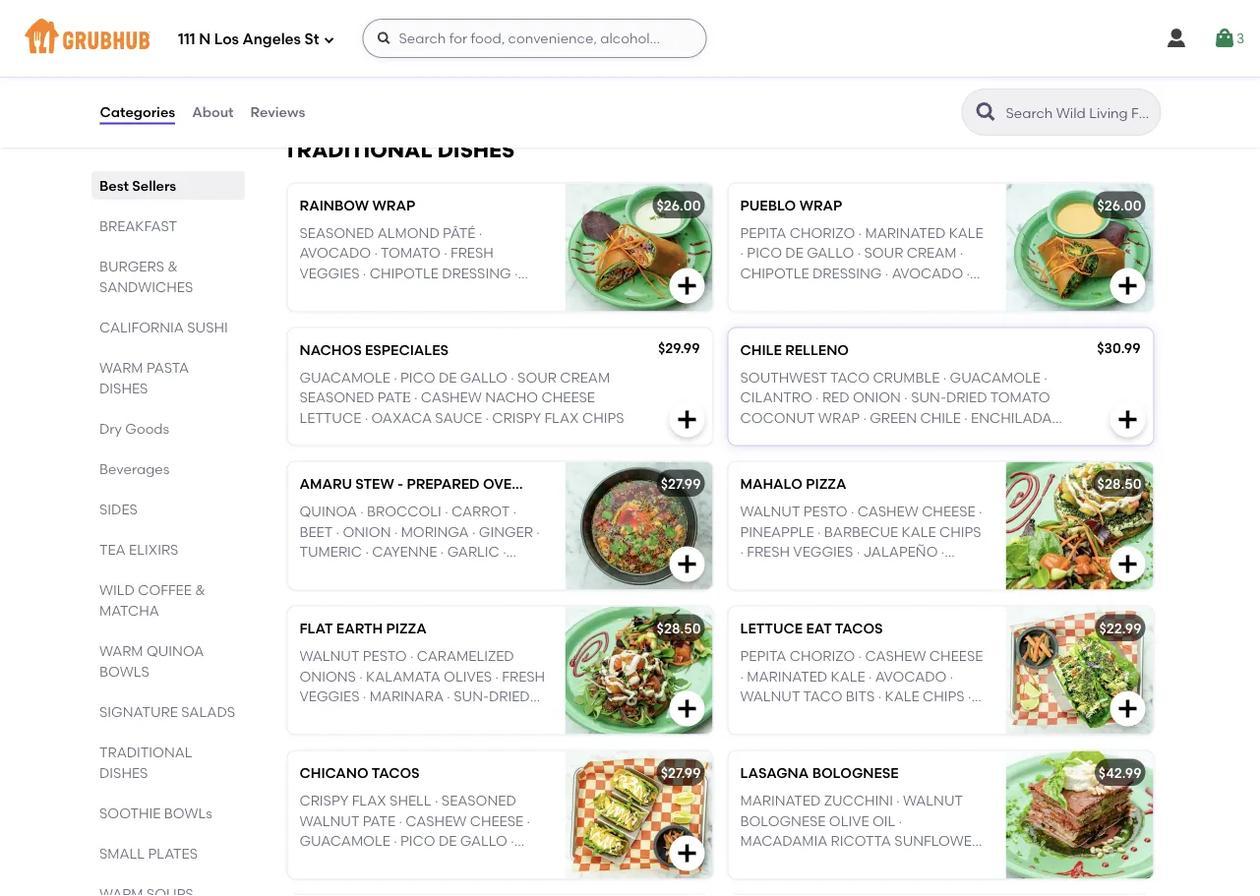 Task type: vqa. For each thing, say whether or not it's contained in the screenshot.
Burritos
no



Task type: locate. For each thing, give the bounding box(es) containing it.
2 vertical spatial lettuce
[[368, 852, 430, 869]]

1 vertical spatial traditional dishes
[[99, 744, 192, 781]]

tacos up shell
[[372, 765, 420, 781]]

cream inside the pepita chorizo · cashew cheese · marinated kale · avocado · walnut taco bits · kale chips · veggies · sour cream · pumpkinseed oil · oaxaca sauce
[[853, 708, 903, 724]]

crispy inside crispy flax shell · seasoned walnut pate · cashew cheese · guacamole · pico de gallo · romaine lettuce · sour cream · oaxaca sauce
[[300, 792, 349, 809]]

1 horizontal spatial $28.50
[[1097, 475, 1142, 492]]

seasoned down nachos on the top of the page
[[300, 389, 374, 406]]

1 vertical spatial fresh
[[747, 543, 790, 560]]

pueblo
[[740, 197, 796, 214]]

mixed
[[740, 563, 783, 580]]

lettuce down pate
[[368, 852, 430, 869]]

quinoa · broccoli · carrot · beet · onion · moringa · ginger · tumeric · cayenne · garlic · coco jerky · kale chips · avocado
[[300, 503, 540, 600]]

dried up chile relleno
[[775, 285, 816, 301]]

kale • bell pepper • tomato • avocado • red cabbage • walnut bits • pepitas • chipotle dressing
[[300, 9, 539, 86]]

$22.99
[[1099, 620, 1142, 637]]

pico down pueblo
[[747, 245, 782, 261]]

amaru stew - prepared over 118 degrees image
[[565, 462, 713, 590]]

1 horizontal spatial chipotle
[[470, 49, 539, 66]]

seed
[[740, 852, 775, 869]]

coconut up crumble
[[883, 285, 957, 301]]

seasoned right shell
[[442, 792, 516, 809]]

tomato up 'cabbage'
[[444, 9, 504, 26]]

cashew down lettuce eat tacos
[[865, 648, 926, 665]]

1 vertical spatial chile
[[920, 409, 961, 426]]

pico inside guacamole · pico de gallo · sour cream seasoned patе · cashew nacho cheese lettuce · oaxaca sauce · crispy flax chips
[[400, 369, 435, 386]]

warm for warm pasta dishes
[[99, 359, 143, 376]]

0 horizontal spatial oaxaca
[[300, 872, 360, 889]]

chile up "southwest"
[[740, 341, 782, 358]]

veggies inside the pepita chorizo · cashew cheese · marinated kale · avocado · walnut taco bits · kale chips · veggies · sour cream · pumpkinseed oil · oaxaca sauce
[[740, 708, 800, 724]]

dishes inside traditional dishes
[[99, 764, 147, 781]]

$27.99
[[661, 475, 701, 492], [661, 765, 701, 781]]

1 horizontal spatial chile
[[920, 409, 961, 426]]

salads
[[181, 703, 235, 720]]

walnut down st
[[300, 49, 359, 66]]

cheese inside crispy flax shell · seasoned walnut pate · cashew cheese · guacamole · pico de gallo · romaine lettuce · sour cream · oaxaca sauce
[[470, 812, 524, 829]]

1 horizontal spatial oaxaca
[[371, 409, 432, 426]]

chorizo down pueblo wrap
[[790, 225, 855, 241]]

1 vertical spatial traditional
[[99, 744, 192, 760]]

crispy
[[492, 409, 541, 426], [300, 792, 349, 809]]

0 horizontal spatial lettuce
[[300, 409, 361, 426]]

1 $27.99 from the top
[[661, 475, 701, 492]]

tab
[[99, 883, 237, 895]]

kale inside walnut pesto · cashew cheese · pineapple · barbecue kale chips · fresh veggies · jalapeño · mixed green salad
[[902, 523, 936, 540]]

sour inside crispy flax shell · seasoned walnut pate · cashew cheese · guacamole · pico de gallo · romaine lettuce · sour cream · oaxaca sauce
[[440, 852, 479, 869]]

wrap up nachos on the top of the page
[[300, 305, 341, 321]]

1 vertical spatial $28.50
[[657, 620, 701, 637]]

0 horizontal spatial traditional
[[99, 744, 192, 760]]

taco down the relleno
[[830, 369, 870, 386]]

traditional up rainbow wrap
[[284, 137, 433, 162]]

1 horizontal spatial quinoa
[[300, 503, 357, 520]]

sour inside the pepita chorizo · cashew cheese · marinated kale · avocado · walnut taco bits · kale chips · veggies · sour cream · pumpkinseed oil · oaxaca sauce
[[810, 708, 850, 724]]

sun- up nachos on the top of the page
[[300, 285, 335, 301]]

cashew inside the pepita chorizo · cashew cheese · marinated kale · avocado · walnut taco bits · kale chips · veggies · sour cream · pumpkinseed oil · oaxaca sauce
[[865, 648, 926, 665]]

bits for avocado
[[363, 49, 392, 66]]

0 vertical spatial taco
[[830, 369, 870, 386]]

pesto inside walnut pesto · cashew cheese · pineapple · barbecue kale chips · fresh veggies · jalapeño · mixed green salad
[[803, 503, 848, 520]]

shell
[[390, 792, 431, 809]]

walnut up pineapple
[[740, 503, 800, 520]]

1 vertical spatial red
[[822, 389, 850, 406]]

pizza right earth on the bottom left of the page
[[386, 620, 427, 637]]

warm down "california" on the top left of the page
[[99, 359, 143, 376]]

romaine
[[300, 852, 364, 869]]

fresh inside seasoned almond pâté · avocado · tomato · fresh veggies · chipotle dressing · sun-dried tomato coconut wrap
[[451, 245, 494, 261]]

2 pepita from the top
[[740, 648, 786, 665]]

dry goods tab
[[99, 418, 237, 439]]

lettuce left eat
[[740, 620, 803, 637]]

2 $27.99 from the top
[[661, 765, 701, 781]]

svg image
[[1165, 27, 1188, 50], [1213, 27, 1236, 50], [323, 34, 335, 46], [675, 274, 699, 298], [1116, 274, 1140, 298], [675, 408, 699, 432], [1116, 408, 1140, 432], [675, 697, 699, 721], [1116, 697, 1140, 721]]

chorizo inside pepita chorizo · marinated kale · pico de gallo · sour cream · chipotle dressing · avocado · sun-dried tomato coconut wrap
[[790, 225, 855, 241]]

0 vertical spatial veggies
[[300, 265, 360, 281]]

coconut down cilantro
[[740, 409, 815, 426]]

0 horizontal spatial red
[[383, 29, 410, 46]]

walnut
[[300, 49, 359, 66], [740, 503, 800, 520], [740, 688, 800, 704], [903, 792, 963, 809], [300, 812, 359, 829]]

pizza
[[806, 475, 846, 492], [386, 620, 427, 637]]

fresh down pâté
[[451, 245, 494, 261]]

cashew up barbecue
[[858, 503, 919, 520]]

matcha
[[99, 602, 159, 619]]

1 vertical spatial pico
[[400, 369, 435, 386]]

Search for food, convenience, alcohol... search field
[[362, 19, 707, 58]]

2 horizontal spatial coconut
[[883, 285, 957, 301]]

tomato up the relleno
[[820, 285, 879, 301]]

pesto down "macadamia"
[[778, 852, 822, 869]]

coconut down pâté
[[442, 285, 517, 301]]

chile down crumble
[[920, 409, 961, 426]]

goods
[[125, 420, 169, 437]]

0 horizontal spatial onion
[[343, 523, 391, 540]]

0 vertical spatial &
[[167, 258, 177, 274]]

crispy down nacho
[[492, 409, 541, 426]]

0 horizontal spatial &
[[167, 258, 177, 274]]

taco up pumpkinseed
[[803, 688, 843, 704]]

·
[[479, 225, 482, 241], [858, 225, 862, 241], [374, 245, 378, 261], [444, 245, 447, 261], [740, 245, 744, 261], [857, 245, 861, 261], [960, 245, 963, 261], [363, 265, 366, 281], [514, 265, 518, 281], [885, 265, 889, 281], [967, 265, 970, 281], [394, 369, 397, 386], [511, 369, 514, 386], [943, 369, 947, 386], [1044, 369, 1047, 386], [414, 389, 417, 406], [816, 389, 819, 406], [904, 389, 908, 406], [365, 409, 368, 426], [485, 409, 489, 426], [863, 409, 867, 426], [964, 409, 968, 426], [791, 429, 794, 446], [360, 503, 364, 520], [445, 503, 448, 520], [513, 503, 516, 520], [851, 503, 854, 520], [979, 503, 982, 520], [336, 523, 339, 540], [394, 523, 398, 540], [472, 523, 476, 540], [536, 523, 540, 540], [817, 523, 821, 540], [365, 543, 369, 560], [441, 543, 444, 560], [503, 543, 506, 560], [740, 543, 744, 560], [857, 543, 860, 560], [941, 543, 945, 560], [394, 563, 398, 580], [484, 563, 488, 580], [858, 648, 862, 665], [740, 668, 744, 684], [869, 668, 872, 684], [950, 668, 953, 684], [878, 688, 882, 704], [968, 688, 971, 704], [804, 708, 807, 724], [906, 708, 909, 724], [867, 728, 871, 744], [435, 792, 438, 809], [896, 792, 900, 809], [399, 812, 402, 829], [527, 812, 530, 829], [899, 812, 902, 829], [394, 832, 397, 849], [511, 832, 514, 849], [433, 852, 436, 869], [535, 852, 539, 869]]

kale
[[300, 9, 334, 26], [949, 225, 984, 241], [902, 523, 936, 540], [401, 563, 436, 580], [831, 668, 865, 684], [885, 688, 919, 704]]

1 warm from the top
[[99, 359, 143, 376]]

sun- inside pepita chorizo · marinated kale · pico de gallo · sour cream · chipotle dressing · avocado · sun-dried tomato coconut wrap
[[740, 285, 775, 301]]

mahalo pizza image
[[1006, 462, 1153, 590]]

$30.99
[[1097, 339, 1141, 356]]

tomato inside pepita chorizo · marinated kale · pico de gallo · sour cream · chipotle dressing · avocado · sun-dried tomato coconut wrap
[[820, 285, 879, 301]]

0 vertical spatial traditional dishes
[[284, 137, 515, 162]]

0 vertical spatial bolognese
[[812, 765, 899, 781]]

burgers & sandwiches
[[99, 258, 193, 295]]

sun- down crumble
[[911, 389, 946, 406]]

pepita down lettuce eat tacos
[[740, 648, 786, 665]]

lettuce
[[300, 409, 361, 426], [740, 620, 803, 637], [368, 852, 430, 869]]

0 vertical spatial red
[[383, 29, 410, 46]]

pepita down pueblo
[[740, 225, 786, 241]]

veggies up pumpkinseed
[[740, 708, 800, 724]]

svg image up $22.99
[[1116, 553, 1140, 576]]

cabbage
[[413, 29, 481, 46]]

flax up the degrees
[[544, 409, 579, 426]]

1 vertical spatial pizza
[[386, 620, 427, 637]]

1 horizontal spatial red
[[822, 389, 850, 406]]

red down pepper
[[383, 29, 410, 46]]

1 vertical spatial lettuce
[[740, 620, 803, 637]]

bits
[[363, 49, 392, 66], [846, 688, 875, 704]]

1 horizontal spatial &
[[194, 581, 205, 598]]

1 vertical spatial de
[[439, 369, 457, 386]]

pepita chorizo · marinated kale · pico de gallo · sour cream · chipotle dressing · avocado · sun-dried tomato coconut wrap
[[740, 225, 984, 321]]

1 vertical spatial bits
[[846, 688, 875, 704]]

los
[[214, 31, 239, 48]]

0 vertical spatial tacos
[[835, 620, 883, 637]]

1 horizontal spatial dressing
[[442, 265, 511, 281]]

warm inside "warm quinoa bowls"
[[99, 642, 143, 659]]

dressing inside seasoned almond pâté · avocado · tomato · fresh veggies · chipotle dressing · sun-dried tomato coconut wrap
[[442, 265, 511, 281]]

oil up ricotta
[[873, 812, 896, 829]]

0 horizontal spatial quinoa
[[146, 642, 203, 659]]

pesto up barbecue
[[803, 503, 848, 520]]

warm quinoa bowls tab
[[99, 640, 237, 682]]

2 warm from the top
[[99, 642, 143, 659]]

& up sandwiches
[[167, 258, 177, 274]]

1 vertical spatial seasoned
[[300, 389, 374, 406]]

1 vertical spatial veggies
[[793, 543, 853, 560]]

pepper
[[382, 9, 433, 26]]

& inside burgers & sandwiches
[[167, 258, 177, 274]]

oaxaca down patе
[[371, 409, 432, 426]]

tomato inside kale • bell pepper • tomato • avocado • red cabbage • walnut bits • pepitas • chipotle dressing
[[444, 9, 504, 26]]

kale inside the quinoa · broccoli · carrot · beet · onion · moringa · ginger · tumeric · cayenne · garlic · coco jerky · kale chips · avocado
[[401, 563, 436, 580]]

1 horizontal spatial fresh
[[747, 543, 790, 560]]

small plates
[[99, 845, 197, 862]]

southwest
[[740, 369, 827, 386]]

patе
[[378, 389, 411, 406]]

about
[[192, 104, 234, 120]]

0 vertical spatial marinated
[[865, 225, 946, 241]]

rainbow wrap
[[300, 197, 415, 214]]

1 vertical spatial gallo
[[460, 369, 508, 386]]

walnut up pumpkinseed
[[740, 688, 800, 704]]

best sellers tab
[[99, 175, 237, 196]]

chips inside the pepita chorizo · cashew cheese · marinated kale · avocado · walnut taco bits · kale chips · veggies · sour cream · pumpkinseed oil · oaxaca sauce
[[923, 688, 965, 704]]

0 horizontal spatial flax
[[352, 792, 386, 809]]

de inside guacamole · pico de gallo · sour cream seasoned patе · cashew nacho cheese lettuce · oaxaca sauce · crispy flax chips
[[439, 369, 457, 386]]

$28.50 for mahalo pizza
[[1097, 475, 1142, 492]]

0 vertical spatial bits
[[363, 49, 392, 66]]

1 horizontal spatial traditional
[[284, 137, 433, 162]]

svg image down 'bell'
[[376, 30, 392, 46]]

1 horizontal spatial coconut
[[740, 409, 815, 426]]

0 horizontal spatial crispy
[[300, 792, 349, 809]]

0 vertical spatial de
[[785, 245, 804, 261]]

dried up enchilada
[[946, 389, 987, 406]]

traditional dishes down the signature
[[99, 744, 192, 781]]

sun- inside seasoned almond pâté · avocado · tomato · fresh veggies · chipotle dressing · sun-dried tomato coconut wrap
[[300, 285, 335, 301]]

$27.99 left mahalo
[[661, 475, 701, 492]]

1 horizontal spatial oil
[[873, 812, 896, 829]]

dried up nachos especiales
[[335, 285, 376, 301]]

soothie bowls
[[99, 805, 212, 821]]

pate
[[363, 812, 396, 829]]

svg image left mixed
[[675, 553, 699, 576]]

warm pasta dishes
[[99, 359, 189, 396]]

dishes up dry goods on the left top
[[99, 380, 147, 396]]

chips inside the quinoa · broccoli · carrot · beet · onion · moringa · ginger · tumeric · cayenne · garlic · coco jerky · kale chips · avocado
[[439, 563, 481, 580]]

burgers & sandwiches tab
[[99, 256, 237, 297]]

1 horizontal spatial lettuce
[[368, 852, 430, 869]]

0 horizontal spatial green
[[787, 563, 834, 580]]

pueblo wrap image
[[1006, 184, 1153, 311]]

avocado inside seasoned almond pâté · avocado · tomato · fresh veggies · chipotle dressing · sun-dried tomato coconut wrap
[[300, 245, 371, 261]]

soothie
[[99, 805, 160, 821]]

1 vertical spatial crispy
[[300, 792, 349, 809]]

& right coffee
[[194, 581, 205, 598]]

beet
[[300, 523, 333, 540]]

eat
[[806, 620, 832, 637]]

fresh inside walnut pesto · cashew cheese · pineapple · barbecue kale chips · fresh veggies · jalapeño · mixed green salad
[[747, 543, 790, 560]]

0 vertical spatial quinoa
[[300, 503, 357, 520]]

pepita inside the pepita chorizo · cashew cheese · marinated kale · avocado · walnut taco bits · kale chips · veggies · sour cream · pumpkinseed oil · oaxaca sauce
[[740, 648, 786, 665]]

guacamole inside crispy flax shell · seasoned walnut pate · cashew cheese · guacamole · pico de gallo · romaine lettuce · sour cream · oaxaca sauce
[[300, 832, 390, 849]]

1 vertical spatial bolognese
[[740, 812, 826, 829]]

dishes up pâté
[[438, 137, 515, 162]]

categories button
[[99, 77, 176, 148]]

onion up jerky
[[343, 523, 391, 540]]

0 horizontal spatial chipotle
[[370, 265, 439, 281]]

0 horizontal spatial tacos
[[372, 765, 420, 781]]

0 vertical spatial chile
[[740, 341, 782, 358]]

svg image for pueblo wrap
[[1116, 274, 1140, 298]]

1 vertical spatial quinoa
[[146, 642, 203, 659]]

earth
[[336, 620, 383, 637]]

1 pepita from the top
[[740, 225, 786, 241]]

1 horizontal spatial sun-
[[740, 285, 775, 301]]

nachos especiales
[[300, 341, 449, 358]]

tacos right eat
[[835, 620, 883, 637]]

breakfast
[[99, 217, 177, 234]]

dishes
[[438, 137, 515, 162], [99, 380, 147, 396], [99, 764, 147, 781]]

pueblo wrap
[[740, 197, 842, 214]]

oil up lasagna bolognese
[[841, 728, 864, 744]]

dishes up soothie
[[99, 764, 147, 781]]

2 vertical spatial oaxaca
[[300, 872, 360, 889]]

bolognese up zucchini
[[812, 765, 899, 781]]

chorizo for de
[[790, 225, 855, 241]]

avocado inside pepita chorizo · marinated kale · pico de gallo · sour cream · chipotle dressing · avocado · sun-dried tomato coconut wrap
[[892, 265, 963, 281]]

bits inside kale • bell pepper • tomato • avocado • red cabbage • walnut bits • pepitas • chipotle dressing
[[363, 49, 392, 66]]

wrap down "southwest"
[[818, 409, 860, 426]]

main navigation navigation
[[0, 0, 1260, 77]]

california sushi tab
[[99, 317, 237, 337]]

red down the relleno
[[822, 389, 850, 406]]

1 horizontal spatial $26.00
[[1097, 197, 1142, 214]]

crispy down the chicano
[[300, 792, 349, 809]]

warm inside warm pasta dishes
[[99, 359, 143, 376]]

veggies
[[300, 265, 360, 281], [793, 543, 853, 560], [740, 708, 800, 724]]

guacamole up enchilada
[[950, 369, 1041, 386]]

0 vertical spatial lettuce
[[300, 409, 361, 426]]

chipotle
[[470, 49, 539, 66], [370, 265, 439, 281], [740, 265, 809, 281]]

coconut
[[442, 285, 517, 301], [883, 285, 957, 301], [740, 409, 815, 426]]

lettuce eat tacos
[[740, 620, 883, 637]]

svg image inside main navigation navigation
[[376, 30, 392, 46]]

macadamia
[[740, 832, 828, 849]]

chicano tacos
[[300, 765, 420, 781]]

degrees
[[547, 475, 611, 492]]

cashew down shell
[[406, 812, 467, 829]]

broccoli
[[367, 503, 442, 520]]

pico
[[747, 245, 782, 261], [400, 369, 435, 386], [400, 832, 435, 849]]

0 vertical spatial warm
[[99, 359, 143, 376]]

1 horizontal spatial tacos
[[835, 620, 883, 637]]

sun- up chile relleno
[[740, 285, 775, 301]]

bits down 'bell'
[[363, 49, 392, 66]]

moringa
[[401, 523, 469, 540]]

cream inside guacamole · pico de gallo · sour cream seasoned patе · cashew nacho cheese lettuce · oaxaca sauce · crispy flax chips
[[560, 369, 610, 386]]

bolognese up "macadamia"
[[740, 812, 826, 829]]

pepita inside pepita chorizo · marinated kale · pico de gallo · sour cream · chipotle dressing · avocado · sun-dried tomato coconut wrap
[[740, 225, 786, 241]]

guacamole up romaine
[[300, 832, 390, 849]]

seasoned inside seasoned almond pâté · avocado · tomato · fresh veggies · chipotle dressing · sun-dried tomato coconut wrap
[[300, 225, 374, 241]]

1 vertical spatial warm
[[99, 642, 143, 659]]

chicano
[[300, 765, 369, 781]]

1 vertical spatial $27.99
[[661, 765, 701, 781]]

0 horizontal spatial oil
[[841, 728, 864, 744]]

$27.99 left lasagna
[[661, 765, 701, 781]]

0 horizontal spatial traditional dishes
[[99, 744, 192, 781]]

sides
[[99, 501, 137, 517]]

1 horizontal spatial onion
[[853, 389, 901, 406]]

cream inside pepita chorizo · marinated kale · pico de gallo · sour cream · chipotle dressing · avocado · sun-dried tomato coconut wrap
[[907, 245, 957, 261]]

chile inside southwest taco crumble · guacamole · cilantro · red onion · sun-dried tomato coconut wrap · green chile · enchilada sauce · sour cream
[[920, 409, 961, 426]]

mahalo
[[740, 475, 803, 492]]

cream inside southwest taco crumble · guacamole · cilantro · red onion · sun-dried tomato coconut wrap · green chile · enchilada sauce · sour cream
[[840, 429, 890, 446]]

wrap up the almond
[[372, 197, 415, 214]]

1 vertical spatial tacos
[[372, 765, 420, 781]]

cashew inside walnut pesto · cashew cheese · pineapple · barbecue kale chips · fresh veggies · jalapeño · mixed green salad
[[858, 503, 919, 520]]

wild coffee & matcha tab
[[99, 579, 237, 621]]

svg image
[[376, 30, 392, 46], [675, 553, 699, 576], [1116, 553, 1140, 576], [675, 842, 699, 865]]

walnut up romaine
[[300, 812, 359, 829]]

chipotle inside pepita chorizo · marinated kale · pico de gallo · sour cream · chipotle dressing · avocado · sun-dried tomato coconut wrap
[[740, 265, 809, 281]]

taco inside the pepita chorizo · cashew cheese · marinated kale · avocado · walnut taco bits · kale chips · veggies · sour cream · pumpkinseed oil · oaxaca sauce
[[803, 688, 843, 704]]

1 horizontal spatial bits
[[846, 688, 875, 704]]

cashew inside guacamole · pico de gallo · sour cream seasoned patе · cashew nacho cheese lettuce · oaxaca sauce · crispy flax chips
[[421, 389, 482, 406]]

pico down especiales
[[400, 369, 435, 386]]

coconut inside southwest taco crumble · guacamole · cilantro · red onion · sun-dried tomato coconut wrap · green chile · enchilada sauce · sour cream
[[740, 409, 815, 426]]

chipotle down 'cabbage'
[[470, 49, 539, 66]]

pico inside crispy flax shell · seasoned walnut pate · cashew cheese · guacamole · pico de gallo · romaine lettuce · sour cream · oaxaca sauce
[[400, 832, 435, 849]]

oaxaca up zucchini
[[874, 728, 935, 744]]

veggies up salad
[[793, 543, 853, 560]]

tomato up especiales
[[379, 285, 439, 301]]

2 horizontal spatial sun-
[[911, 389, 946, 406]]

flax up pate
[[352, 792, 386, 809]]

traditional dishes up rainbow wrap
[[284, 137, 515, 162]]

2 vertical spatial dishes
[[99, 764, 147, 781]]

quinoa down the wild coffee & matcha tab
[[146, 642, 203, 659]]

&
[[167, 258, 177, 274], [194, 581, 205, 598]]

2 chorizo from the top
[[790, 648, 855, 665]]

lasagna bolognese
[[740, 765, 899, 781]]

1 vertical spatial flax
[[352, 792, 386, 809]]

oaxaca down romaine
[[300, 872, 360, 889]]

pepita for marinated
[[740, 648, 786, 665]]

1 horizontal spatial pizza
[[806, 475, 846, 492]]

guacamole inside southwest taco crumble · guacamole · cilantro · red onion · sun-dried tomato coconut wrap · green chile · enchilada sauce · sour cream
[[950, 369, 1041, 386]]

warm up bowls
[[99, 642, 143, 659]]

bits inside the pepita chorizo · cashew cheese · marinated kale · avocado · walnut taco bits · kale chips · veggies · sour cream · pumpkinseed oil · oaxaca sauce
[[846, 688, 875, 704]]

kale • bell pepper • tomato • avocado • red cabbage • walnut bits • pepitas • chipotle dressing button
[[288, 0, 713, 96]]

$26.00
[[657, 197, 701, 214], [1097, 197, 1142, 214]]

pico down shell
[[400, 832, 435, 849]]

1 vertical spatial &
[[194, 581, 205, 598]]

svg image left seed on the bottom of the page
[[675, 842, 699, 865]]

pizza right mahalo
[[806, 475, 846, 492]]

1 horizontal spatial dried
[[775, 285, 816, 301]]

svg image for lettuce eat tacos
[[1116, 697, 1140, 721]]

2 $26.00 from the left
[[1097, 197, 1142, 214]]

2 vertical spatial pico
[[400, 832, 435, 849]]

wrap up chile relleno
[[740, 305, 782, 321]]

0 vertical spatial pizza
[[806, 475, 846, 492]]

111 n los angeles st
[[178, 31, 319, 48]]

pineapple
[[740, 523, 814, 540]]

$27.99 for crispy flax shell · seasoned walnut pate · cashew cheese · guacamole · pico de gallo · romaine lettuce · sour cream · oaxaca sauce
[[661, 765, 701, 781]]

0 horizontal spatial coconut
[[442, 285, 517, 301]]

veggies down rainbow
[[300, 265, 360, 281]]

tomato down the almond
[[381, 245, 441, 261]]

kale inside kale • bell pepper • tomato • avocado • red cabbage • walnut bits • pepitas • chipotle dressing
[[300, 9, 334, 26]]

onion down crumble
[[853, 389, 901, 406]]

chorizo down eat
[[790, 648, 855, 665]]

traditional down the signature
[[99, 744, 192, 760]]

bits down lettuce eat tacos
[[846, 688, 875, 704]]

signature salads tab
[[99, 701, 237, 722]]

0 vertical spatial gallo
[[807, 245, 854, 261]]

0 vertical spatial seasoned
[[300, 225, 374, 241]]

de inside crispy flax shell · seasoned walnut pate · cashew cheese · guacamole · pico de gallo · romaine lettuce · sour cream · oaxaca sauce
[[439, 832, 457, 849]]

0 horizontal spatial fresh
[[451, 245, 494, 261]]

0 horizontal spatial sun-
[[300, 285, 335, 301]]

bits for kale
[[846, 688, 875, 704]]

avocado inside the pepita chorizo · cashew cheese · marinated kale · avocado · walnut taco bits · kale chips · veggies · sour cream · pumpkinseed oil · oaxaca sauce
[[875, 668, 947, 684]]

$26.00 for seasoned almond pâté · avocado · tomato · fresh veggies · chipotle dressing · sun-dried tomato coconut wrap
[[657, 197, 701, 214]]

dressing down st
[[300, 69, 369, 86]]

1 $26.00 from the left
[[657, 197, 701, 214]]

svg image for crispy flax shell · seasoned walnut pate · cashew cheese · guacamole · pico de gallo · romaine lettuce · sour cream · oaxaca sauce
[[675, 842, 699, 865]]

0 horizontal spatial $28.50
[[657, 620, 701, 637]]

1 horizontal spatial crispy
[[492, 409, 541, 426]]

2 vertical spatial gallo
[[460, 832, 508, 849]]

cashew
[[421, 389, 482, 406], [858, 503, 919, 520], [865, 648, 926, 665], [406, 812, 467, 829]]

cheese inside walnut pesto · cashew cheese · pineapple · barbecue kale chips · fresh veggies · jalapeño · mixed green salad
[[922, 503, 976, 520]]

$28.50 for flat earth pizza
[[657, 620, 701, 637]]

traditional dishes tab
[[99, 742, 237, 783]]

2 horizontal spatial dried
[[946, 389, 987, 406]]

dressing down pâté
[[442, 265, 511, 281]]

quinoa up the beet
[[300, 503, 357, 520]]

de inside pepita chorizo · marinated kale · pico de gallo · sour cream · chipotle dressing · avocado · sun-dried tomato coconut wrap
[[785, 245, 804, 261]]

2 vertical spatial de
[[439, 832, 457, 849]]

•
[[337, 9, 343, 26], [436, 9, 441, 26], [507, 9, 513, 26], [374, 29, 380, 46], [484, 29, 489, 46], [395, 49, 401, 66], [461, 49, 467, 66]]

0 horizontal spatial dressing
[[300, 69, 369, 86]]

traditional dishes
[[284, 137, 515, 162], [99, 744, 192, 781]]

1 chorizo from the top
[[790, 225, 855, 241]]

walnut pesto · cashew cheese · pineapple · barbecue kale chips · fresh veggies · jalapeño · mixed green salad
[[740, 503, 982, 580]]

cheese
[[542, 389, 595, 406], [922, 503, 976, 520], [930, 648, 983, 665], [470, 812, 524, 829]]

dressing up the relleno
[[813, 265, 882, 281]]

nacho
[[485, 389, 538, 406]]

2 horizontal spatial dressing
[[813, 265, 882, 281]]

0 vertical spatial onion
[[853, 389, 901, 406]]

tomato
[[444, 9, 504, 26], [381, 245, 441, 261], [379, 285, 439, 301], [820, 285, 879, 301], [990, 389, 1050, 406]]

green right mixed
[[787, 563, 834, 580]]

walnut up sunflower
[[903, 792, 963, 809]]

fresh up mixed
[[747, 543, 790, 560]]

chipotle down the almond
[[370, 265, 439, 281]]

warm for warm quinoa bowls
[[99, 642, 143, 659]]

lettuce up amaru
[[300, 409, 361, 426]]

1 vertical spatial chorizo
[[790, 648, 855, 665]]

0 vertical spatial pico
[[747, 245, 782, 261]]

chipotle down pueblo
[[740, 265, 809, 281]]

sour inside pepita chorizo · marinated kale · pico de gallo · sour cream · chipotle dressing · avocado · sun-dried tomato coconut wrap
[[864, 245, 903, 261]]

chile
[[740, 341, 782, 358], [920, 409, 961, 426]]

tacos
[[835, 620, 883, 637], [372, 765, 420, 781]]

$26.00 for pepita chorizo · marinated kale · pico de gallo · sour cream · chipotle dressing · avocado · sun-dried tomato coconut wrap
[[1097, 197, 1142, 214]]

0 vertical spatial pepita
[[740, 225, 786, 241]]

taco
[[830, 369, 870, 386], [803, 688, 843, 704]]

onion inside southwest taco crumble · guacamole · cilantro · red onion · sun-dried tomato coconut wrap · green chile · enchilada sauce · sour cream
[[853, 389, 901, 406]]

2 vertical spatial veggies
[[740, 708, 800, 724]]

seasoned inside guacamole · pico de gallo · sour cream seasoned patе · cashew nacho cheese lettuce · oaxaca sauce · crispy flax chips
[[300, 389, 374, 406]]

1 vertical spatial taco
[[803, 688, 843, 704]]

guacamole down nachos on the top of the page
[[300, 369, 390, 386]]

coconut inside seasoned almond pâté · avocado · tomato · fresh veggies · chipotle dressing · sun-dried tomato coconut wrap
[[442, 285, 517, 301]]

2 horizontal spatial oaxaca
[[874, 728, 935, 744]]

seasoned down rainbow
[[300, 225, 374, 241]]

1 vertical spatial pepita
[[740, 648, 786, 665]]



Task type: describe. For each thing, give the bounding box(es) containing it.
ricotta
[[831, 832, 891, 849]]

wrap inside pepita chorizo · marinated kale · pico de gallo · sour cream · chipotle dressing · avocado · sun-dried tomato coconut wrap
[[740, 305, 782, 321]]

burgers
[[99, 258, 164, 274]]

signature
[[99, 703, 177, 720]]

plates
[[148, 845, 197, 862]]

nachos
[[300, 341, 362, 358]]

0 horizontal spatial pizza
[[386, 620, 427, 637]]

taco inside southwest taco crumble · guacamole · cilantro · red onion · sun-dried tomato coconut wrap · green chile · enchilada sauce · sour cream
[[830, 369, 870, 386]]

marinated inside marinated zucchini · walnut bolognese olive oil · macadamia ricotta sunflower seed pesto
[[740, 792, 821, 809]]

beverages
[[99, 460, 169, 477]]

gallo inside pepita chorizo · marinated kale · pico de gallo · sour cream · chipotle dressing · avocado · sun-dried tomato coconut wrap
[[807, 245, 854, 261]]

cilantro
[[740, 389, 812, 406]]

pumpkinseed
[[740, 728, 838, 744]]

sour inside southwest taco crumble · guacamole · cilantro · red onion · sun-dried tomato coconut wrap · green chile · enchilada sauce · sour cream
[[797, 429, 837, 446]]

svg image for rainbow wrap
[[675, 274, 699, 298]]

soothie bowls tab
[[99, 803, 237, 823]]

sauce inside southwest taco crumble · guacamole · cilantro · red onion · sun-dried tomato coconut wrap · green chile · enchilada sauce · sour cream
[[740, 429, 787, 446]]

sellers
[[132, 177, 176, 194]]

warm pasta dishes tab
[[99, 357, 237, 398]]

quinoa inside the quinoa · broccoli · carrot · beet · onion · moringa · ginger · tumeric · cayenne · garlic · coco jerky · kale chips · avocado
[[300, 503, 357, 520]]

cream inside crispy flax shell · seasoned walnut pate · cashew cheese · guacamole · pico de gallo · romaine lettuce · sour cream · oaxaca sauce
[[482, 852, 532, 869]]

svg image for quinoa · broccoli · carrot · beet · onion · moringa · ginger · tumeric · cayenne · garlic · coco jerky · kale chips · avocado
[[675, 553, 699, 576]]

flat
[[300, 620, 333, 637]]

sushi
[[187, 319, 228, 335]]

jerky
[[348, 563, 391, 580]]

avocado inside kale • bell pepper • tomato • avocado • red cabbage • walnut bits • pepitas • chipotle dressing
[[300, 29, 371, 46]]

california sushi
[[99, 319, 228, 335]]

pepita chorizo · cashew cheese · marinated kale · avocado · walnut taco bits · kale chips · veggies · sour cream · pumpkinseed oil · oaxaca sauce
[[740, 648, 985, 744]]

pepita for pico
[[740, 225, 786, 241]]

2 horizontal spatial lettuce
[[740, 620, 803, 637]]

bolognese inside marinated zucchini · walnut bolognese olive oil · macadamia ricotta sunflower seed pesto
[[740, 812, 826, 829]]

rainbow wrap image
[[565, 184, 713, 311]]

sides tab
[[99, 499, 237, 519]]

rainbow
[[300, 197, 369, 214]]

kale inside pepita chorizo · marinated kale · pico de gallo · sour cream · chipotle dressing · avocado · sun-dried tomato coconut wrap
[[949, 225, 984, 241]]

pasta
[[146, 359, 189, 376]]

california
[[99, 319, 183, 335]]

svg image for walnut pesto · cashew cheese · pineapple · barbecue kale chips · fresh veggies · jalapeño · mixed green salad
[[1116, 553, 1140, 576]]

traditional dishes inside tab
[[99, 744, 192, 781]]

enchilada
[[971, 409, 1052, 426]]

sauce inside crispy flax shell · seasoned walnut pate · cashew cheese · guacamole · pico de gallo · romaine lettuce · sour cream · oaxaca sauce
[[363, 872, 410, 889]]

svg image for flat earth pizza
[[675, 697, 699, 721]]

flat earth pizza
[[300, 620, 427, 637]]

st
[[304, 31, 319, 48]]

guacamole · pico de gallo · sour cream seasoned patе · cashew nacho cheese lettuce · oaxaca sauce · crispy flax chips
[[300, 369, 624, 426]]

wrap inside southwest taco crumble · guacamole · cilantro · red onion · sun-dried tomato coconut wrap · green chile · enchilada sauce · sour cream
[[818, 409, 860, 426]]

-
[[398, 475, 403, 492]]

over
[[483, 475, 521, 492]]

lasagna
[[740, 765, 809, 781]]

bowls
[[99, 663, 149, 680]]

elixirs
[[128, 541, 178, 558]]

wrap right pueblo
[[799, 197, 842, 214]]

dried inside pepita chorizo · marinated kale · pico de gallo · sour cream · chipotle dressing · avocado · sun-dried tomato coconut wrap
[[775, 285, 816, 301]]

lasagna bolognese image
[[1006, 751, 1153, 879]]

search icon image
[[974, 100, 998, 124]]

cayenne
[[372, 543, 437, 560]]

small plates tab
[[99, 843, 237, 864]]

garlic
[[447, 543, 500, 560]]

& inside wild coffee & matcha
[[194, 581, 205, 598]]

oil inside marinated zucchini · walnut bolognese olive oil · macadamia ricotta sunflower seed pesto
[[873, 812, 896, 829]]

chile relleno
[[740, 341, 849, 358]]

svg image for chile relleno
[[1116, 408, 1140, 432]]

Search Wild Living Foods search field
[[1004, 103, 1154, 122]]

wild coffee & matcha
[[99, 581, 205, 619]]

tea
[[99, 541, 125, 558]]

oaxaca inside guacamole · pico de gallo · sour cream seasoned patе · cashew nacho cheese lettuce · oaxaca sauce · crispy flax chips
[[371, 409, 432, 426]]

111
[[178, 31, 195, 48]]

lettuce inside guacamole · pico de gallo · sour cream seasoned patе · cashew nacho cheese lettuce · oaxaca sauce · crispy flax chips
[[300, 409, 361, 426]]

dry
[[99, 420, 121, 437]]

veggies inside walnut pesto · cashew cheese · pineapple · barbecue kale chips · fresh veggies · jalapeño · mixed green salad
[[793, 543, 853, 560]]

coco
[[300, 563, 345, 580]]

tea elixirs
[[99, 541, 178, 558]]

oaxaca inside crispy flax shell · seasoned walnut pate · cashew cheese · guacamole · pico de gallo · romaine lettuce · sour cream · oaxaca sauce
[[300, 872, 360, 889]]

amaru
[[300, 475, 352, 492]]

cashew inside crispy flax shell · seasoned walnut pate · cashew cheese · guacamole · pico de gallo · romaine lettuce · sour cream · oaxaca sauce
[[406, 812, 467, 829]]

svg image inside '3' button
[[1213, 27, 1236, 50]]

flat earth pizza image
[[565, 607, 713, 735]]

flax inside crispy flax shell · seasoned walnut pate · cashew cheese · guacamole · pico de gallo · romaine lettuce · sour cream · oaxaca sauce
[[352, 792, 386, 809]]

almond
[[378, 225, 439, 241]]

reviews
[[250, 104, 305, 120]]

walnut inside kale • bell pepper • tomato • avocado • red cabbage • walnut bits • pepitas • chipotle dressing
[[300, 49, 359, 66]]

quinoa inside "warm quinoa bowls"
[[146, 642, 203, 659]]

chipotle inside kale • bell pepper • tomato • avocado • red cabbage • walnut bits • pepitas • chipotle dressing
[[470, 49, 539, 66]]

chicano tacos image
[[565, 751, 713, 879]]

best sellers
[[99, 177, 176, 194]]

traditional inside traditional dishes tab
[[99, 744, 192, 760]]

crispy flax shell · seasoned walnut pate · cashew cheese · guacamole · pico de gallo · romaine lettuce · sour cream · oaxaca sauce
[[300, 792, 539, 889]]

1 horizontal spatial traditional dishes
[[284, 137, 515, 162]]

seasoned inside crispy flax shell · seasoned walnut pate · cashew cheese · guacamole · pico de gallo · romaine lettuce · sour cream · oaxaca sauce
[[442, 792, 516, 809]]

chips inside walnut pesto · cashew cheese · pineapple · barbecue kale chips · fresh veggies · jalapeño · mixed green salad
[[939, 523, 981, 540]]

zucchini
[[824, 792, 893, 809]]

jalapeño
[[863, 543, 938, 560]]

dried inside southwest taco crumble · guacamole · cilantro · red onion · sun-dried tomato coconut wrap · green chile · enchilada sauce · sour cream
[[946, 389, 987, 406]]

gallo inside crispy flax shell · seasoned walnut pate · cashew cheese · guacamole · pico de gallo · romaine lettuce · sour cream · oaxaca sauce
[[460, 832, 508, 849]]

dry goods
[[99, 420, 169, 437]]

svg image for nachos especiales
[[675, 408, 699, 432]]

angeles
[[242, 31, 301, 48]]

sauce inside the pepita chorizo · cashew cheese · marinated kale · avocado · walnut taco bits · kale chips · veggies · sour cream · pumpkinseed oil · oaxaca sauce
[[938, 728, 985, 744]]

best
[[99, 177, 128, 194]]

onion inside the quinoa · broccoli · carrot · beet · onion · moringa · ginger · tumeric · cayenne · garlic · coco jerky · kale chips · avocado
[[343, 523, 391, 540]]

walnut inside the pepita chorizo · cashew cheese · marinated kale · avocado · walnut taco bits · kale chips · veggies · sour cream · pumpkinseed oil · oaxaca sauce
[[740, 688, 800, 704]]

marinated zucchini · walnut bolognese olive oil · macadamia ricotta sunflower seed pesto
[[740, 792, 981, 869]]

pico inside pepita chorizo · marinated kale · pico de gallo · sour cream · chipotle dressing · avocado · sun-dried tomato coconut wrap
[[747, 245, 782, 261]]

dried inside seasoned almond pâté · avocado · tomato · fresh veggies · chipotle dressing · sun-dried tomato coconut wrap
[[335, 285, 376, 301]]

pâté
[[443, 225, 476, 241]]

signature salads
[[99, 703, 235, 720]]

sandwiches
[[99, 278, 193, 295]]

breakfast tab
[[99, 215, 237, 236]]

walnut inside marinated zucchini · walnut bolognese olive oil · macadamia ricotta sunflower seed pesto
[[903, 792, 963, 809]]

chorizo for kale
[[790, 648, 855, 665]]

3
[[1236, 30, 1244, 47]]

lettuce inside crispy flax shell · seasoned walnut pate · cashew cheese · guacamole · pico de gallo · romaine lettuce · sour cream · oaxaca sauce
[[368, 852, 430, 869]]

green inside southwest taco crumble · guacamole · cilantro · red onion · sun-dried tomato coconut wrap · green chile · enchilada sauce · sour cream
[[870, 409, 917, 426]]

cheese inside the pepita chorizo · cashew cheese · marinated kale · avocado · walnut taco bits · kale chips · veggies · sour cream · pumpkinseed oil · oaxaca sauce
[[930, 648, 983, 665]]

wild
[[99, 581, 134, 598]]

avocado inside the quinoa · broccoli · carrot · beet · onion · moringa · ginger · tumeric · cayenne · garlic · coco jerky · kale chips · avocado
[[300, 583, 371, 600]]

marinated inside the pepita chorizo · cashew cheese · marinated kale · avocado · walnut taco bits · kale chips · veggies · sour cream · pumpkinseed oil · oaxaca sauce
[[747, 668, 827, 684]]

crispy inside guacamole · pico de gallo · sour cream seasoned patе · cashew nacho cheese lettuce · oaxaca sauce · crispy flax chips
[[492, 409, 541, 426]]

oil inside the pepita chorizo · cashew cheese · marinated kale · avocado · walnut taco bits · kale chips · veggies · sour cream · pumpkinseed oil · oaxaca sauce
[[841, 728, 864, 744]]

crumble
[[873, 369, 940, 386]]

chips inside guacamole · pico de gallo · sour cream seasoned patе · cashew nacho cheese lettuce · oaxaca sauce · crispy flax chips
[[582, 409, 624, 426]]

cheese inside guacamole · pico de gallo · sour cream seasoned patе · cashew nacho cheese lettuce · oaxaca sauce · crispy flax chips
[[542, 389, 595, 406]]

chipotle image
[[565, 0, 713, 96]]

red inside southwest taco crumble · guacamole · cilantro · red onion · sun-dried tomato coconut wrap · green chile · enchilada sauce · sour cream
[[822, 389, 850, 406]]

ginger
[[479, 523, 533, 540]]

bell
[[346, 9, 378, 26]]

lettuce eat tacos image
[[1006, 607, 1153, 735]]

green inside walnut pesto · cashew cheese · pineapple · barbecue kale chips · fresh veggies · jalapeño · mixed green salad
[[787, 563, 834, 580]]

dressing inside pepita chorizo · marinated kale · pico de gallo · sour cream · chipotle dressing · avocado · sun-dried tomato coconut wrap
[[813, 265, 882, 281]]

olive
[[829, 812, 869, 829]]

tumeric
[[300, 543, 362, 560]]

$27.99 for quinoa · broccoli · carrot · beet · onion · moringa · ginger · tumeric · cayenne · garlic · coco jerky · kale chips · avocado
[[661, 475, 701, 492]]

0 vertical spatial dishes
[[438, 137, 515, 162]]

tea elixirs tab
[[99, 539, 237, 560]]

pesto inside marinated zucchini · walnut bolognese olive oil · macadamia ricotta sunflower seed pesto
[[778, 852, 822, 869]]

3 button
[[1213, 21, 1244, 56]]

flax inside guacamole · pico de gallo · sour cream seasoned patе · cashew nacho cheese lettuce · oaxaca sauce · crispy flax chips
[[544, 409, 579, 426]]

seasoned almond pâté · avocado · tomato · fresh veggies · chipotle dressing · sun-dried tomato coconut wrap
[[300, 225, 518, 321]]

barbecue
[[824, 523, 898, 540]]

$29.99
[[658, 339, 700, 356]]

bowls
[[164, 805, 212, 821]]

$42.99
[[1099, 765, 1142, 781]]

beverages tab
[[99, 458, 237, 479]]

0 horizontal spatial chile
[[740, 341, 782, 358]]

guacamole inside guacamole · pico de gallo · sour cream seasoned patе · cashew nacho cheese lettuce · oaxaca sauce · crispy flax chips
[[300, 369, 390, 386]]

amaru stew - prepared over 118 degrees
[[300, 475, 611, 492]]

gallo inside guacamole · pico de gallo · sour cream seasoned patе · cashew nacho cheese lettuce · oaxaca sauce · crispy flax chips
[[460, 369, 508, 386]]

sunflower
[[895, 832, 981, 849]]

pepitas
[[404, 49, 458, 66]]

walnut inside walnut pesto · cashew cheese · pineapple · barbecue kale chips · fresh veggies · jalapeño · mixed green salad
[[740, 503, 800, 520]]

coconut inside pepita chorizo · marinated kale · pico de gallo · sour cream · chipotle dressing · avocado · sun-dried tomato coconut wrap
[[883, 285, 957, 301]]

dishes inside warm pasta dishes
[[99, 380, 147, 396]]

coffee
[[137, 581, 191, 598]]

about button
[[191, 77, 235, 148]]

dressing inside kale • bell pepper • tomato • avocado • red cabbage • walnut bits • pepitas • chipotle dressing
[[300, 69, 369, 86]]

sun- inside southwest taco crumble · guacamole · cilantro · red onion · sun-dried tomato coconut wrap · green chile · enchilada sauce · sour cream
[[911, 389, 946, 406]]

especiales
[[365, 341, 449, 358]]

tomato inside southwest taco crumble · guacamole · cilantro · red onion · sun-dried tomato coconut wrap · green chile · enchilada sauce · sour cream
[[990, 389, 1050, 406]]

wrap inside seasoned almond pâté · avocado · tomato · fresh veggies · chipotle dressing · sun-dried tomato coconut wrap
[[300, 305, 341, 321]]

small
[[99, 845, 144, 862]]

relleno
[[785, 341, 849, 358]]

veggies inside seasoned almond pâté · avocado · tomato · fresh veggies · chipotle dressing · sun-dried tomato coconut wrap
[[300, 265, 360, 281]]

sauce inside guacamole · pico de gallo · sour cream seasoned patе · cashew nacho cheese lettuce · oaxaca sauce · crispy flax chips
[[435, 409, 482, 426]]

oaxaca inside the pepita chorizo · cashew cheese · marinated kale · avocado · walnut taco bits · kale chips · veggies · sour cream · pumpkinseed oil · oaxaca sauce
[[874, 728, 935, 744]]

stew
[[355, 475, 394, 492]]

marinated inside pepita chorizo · marinated kale · pico de gallo · sour cream · chipotle dressing · avocado · sun-dried tomato coconut wrap
[[865, 225, 946, 241]]

categories
[[100, 104, 175, 120]]



